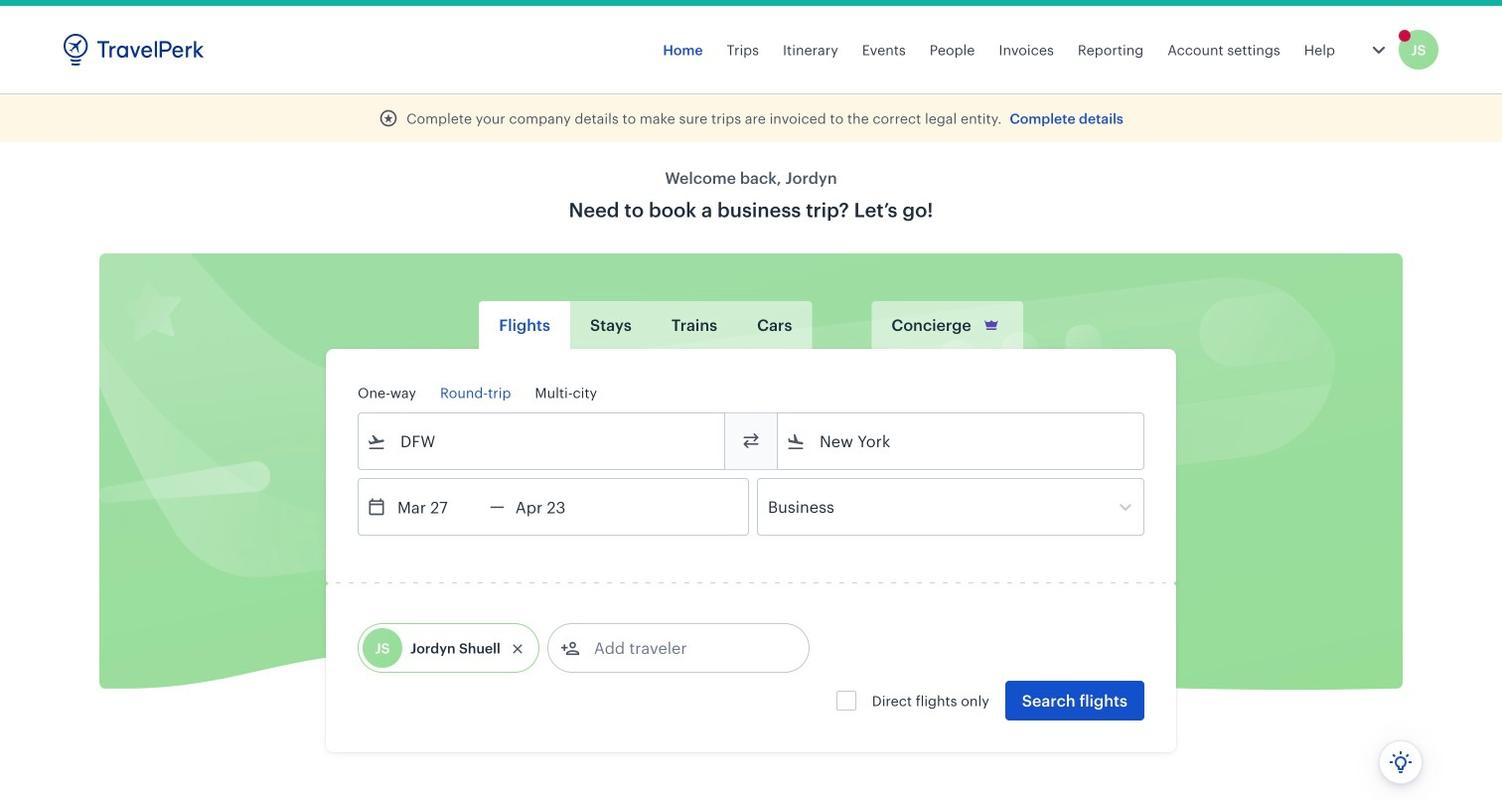 Task type: vqa. For each thing, say whether or not it's contained in the screenshot.
first British Airways image from the bottom
no



Task type: describe. For each thing, give the bounding box(es) containing it.
Depart text field
[[387, 479, 490, 535]]

Add traveler search field
[[580, 632, 787, 664]]



Task type: locate. For each thing, give the bounding box(es) containing it.
To search field
[[806, 425, 1118, 457]]

Return text field
[[505, 479, 608, 535]]

From search field
[[387, 425, 699, 457]]



